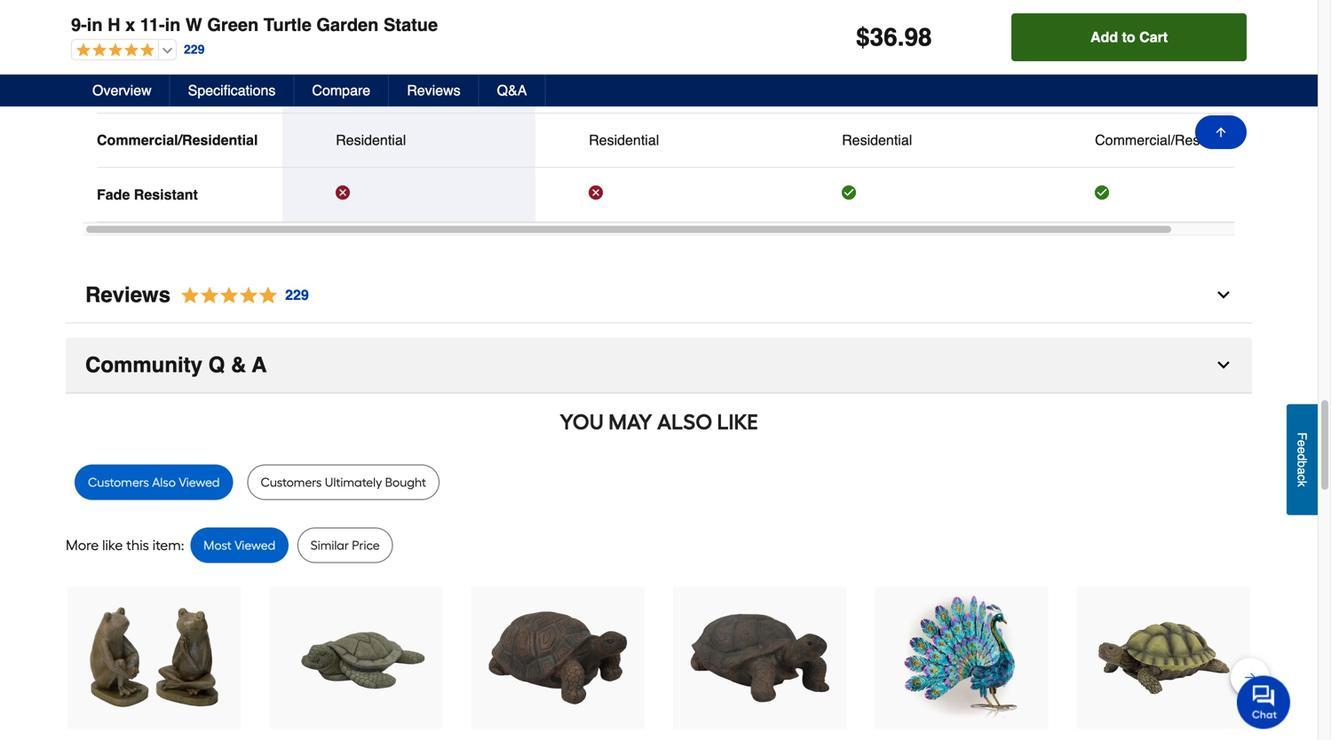 Task type: locate. For each thing, give the bounding box(es) containing it.
0 horizontal spatial 229
[[184, 42, 205, 57]]

residential cell down brown cell
[[589, 132, 736, 149]]

residential down multicolor cell
[[842, 132, 913, 148]]

1 residential from the left
[[336, 132, 406, 148]]

q&a
[[497, 82, 527, 99]]

pine
[[373, 78, 402, 94]]

in left h
[[87, 15, 103, 35]]

229
[[184, 42, 205, 57], [285, 287, 309, 303]]

community q & a
[[85, 353, 267, 378]]

1 horizontal spatial in
[[165, 15, 181, 35]]

4.9 stars image up &
[[171, 284, 310, 308]]

1 horizontal spatial customers
[[261, 475, 322, 490]]

height
[[97, 24, 141, 40]]

4.9 stars image containing 229
[[171, 284, 310, 308]]

1 horizontal spatial residential
[[589, 132, 659, 148]]

residential for third residential cell
[[842, 132, 913, 148]]

1 horizontal spatial reviews
[[407, 82, 461, 99]]

you may also like
[[560, 410, 758, 435]]

turtle
[[264, 15, 312, 35]]

reviews up community
[[85, 283, 171, 307]]

customers left ultimately
[[261, 475, 322, 490]]

(inches)
[[145, 24, 199, 40]]

1 vertical spatial 4.9 stars image
[[171, 284, 310, 308]]

brown, black
[[1095, 78, 1178, 94]]

4.9 stars image
[[72, 43, 155, 59], [171, 284, 310, 308]]

customers ultimately bought
[[261, 475, 426, 490]]

d
[[1296, 454, 1310, 461]]

e
[[1296, 440, 1310, 447], [1296, 447, 1310, 454]]

viewed right most
[[234, 538, 276, 553]]

also up item
[[152, 475, 176, 490]]

arrow up image
[[1214, 125, 1229, 139]]

q&a button
[[479, 75, 546, 107]]

statue
[[384, 15, 438, 35]]

viewed up :
[[179, 475, 220, 490]]

2 horizontal spatial residential cell
[[842, 132, 989, 149]]

0 vertical spatial reviews
[[407, 82, 461, 99]]

similar price
[[311, 538, 380, 553]]

9
[[336, 24, 344, 40]]

reviews button
[[389, 75, 479, 107]]

2 customers from the left
[[261, 475, 322, 490]]

3 residential cell from the left
[[842, 132, 989, 149]]

green
[[207, 15, 259, 35]]

0 horizontal spatial also
[[152, 475, 176, 490]]

0 horizontal spatial residential
[[336, 132, 406, 148]]

0 horizontal spatial reviews
[[85, 283, 171, 307]]

23 cell
[[842, 23, 989, 41]]

also
[[657, 410, 713, 435], [152, 475, 176, 490]]

alpine corporation 23-in h x 12-in w garden statue image
[[893, 589, 1031, 728]]

fade
[[97, 186, 130, 203]]

q
[[208, 353, 225, 378]]

residential down the aged pine
[[336, 132, 406, 148]]

no image
[[589, 186, 603, 200]]

fade resistant
[[97, 186, 198, 203]]

residential
[[336, 132, 406, 148], [589, 132, 659, 148], [842, 132, 913, 148]]

1 horizontal spatial commercial/residential
[[1095, 132, 1246, 148]]

more like this item :
[[66, 537, 184, 554]]

reviews
[[407, 82, 461, 99], [85, 283, 171, 307]]

1 commercial/residential from the left
[[97, 132, 258, 148]]

0 vertical spatial 4.9 stars image
[[72, 43, 155, 59]]

like
[[717, 410, 758, 435]]

overview
[[92, 82, 152, 99]]

community
[[85, 353, 203, 378]]

commercial/residential down manufacturer color/finish
[[97, 132, 258, 148]]

customers
[[88, 475, 149, 490], [261, 475, 322, 490]]

residential cell
[[336, 132, 482, 149], [589, 132, 736, 149], [842, 132, 989, 149]]

manufacturer color/finish
[[97, 78, 274, 94]]

0 horizontal spatial in
[[87, 15, 103, 35]]

0 vertical spatial also
[[657, 410, 713, 435]]

resistant
[[134, 186, 198, 203]]

e up d on the right bottom of the page
[[1296, 440, 1310, 447]]

w
[[186, 15, 202, 35]]

overview button
[[75, 75, 170, 107]]

viewed
[[179, 475, 220, 490], [234, 538, 276, 553]]

1 customers from the left
[[88, 475, 149, 490]]

1 vertical spatial viewed
[[234, 538, 276, 553]]

9-
[[71, 15, 87, 35]]

brown cell
[[589, 78, 629, 94]]

1 horizontal spatial residential cell
[[589, 132, 736, 149]]

like
[[102, 537, 123, 554]]

0 vertical spatial 229
[[184, 42, 205, 57]]

cell
[[336, 186, 482, 204], [589, 186, 736, 204], [842, 186, 989, 204], [1095, 186, 1246, 204]]

reviews right pine
[[407, 82, 461, 99]]

1 vertical spatial 229
[[285, 287, 309, 303]]

2 horizontal spatial residential
[[842, 132, 913, 148]]

customers up like
[[88, 475, 149, 490]]

in left w in the left top of the page
[[165, 15, 181, 35]]

commercial/residential
[[97, 132, 258, 148], [1095, 132, 1246, 148]]

most
[[204, 538, 231, 553]]

similar
[[311, 538, 349, 553]]

also left like at the bottom
[[657, 410, 713, 435]]

$ 36 . 98
[[856, 23, 932, 52]]

b
[[1296, 461, 1310, 468]]

1 in from the left
[[87, 15, 103, 35]]

specifications
[[188, 82, 276, 99]]

commercial/residential down black
[[1095, 132, 1246, 148]]

x
[[125, 15, 135, 35]]

in
[[87, 15, 103, 35], [165, 15, 181, 35]]

0 horizontal spatial residential cell
[[336, 132, 482, 149]]

2 in from the left
[[165, 15, 181, 35]]

customers for customers ultimately bought
[[261, 475, 322, 490]]

ultimately
[[325, 475, 382, 490]]

&
[[231, 353, 246, 378]]

f e e d b a c k
[[1296, 433, 1310, 487]]

4.9 stars image down height
[[72, 43, 155, 59]]

0 vertical spatial viewed
[[179, 475, 220, 490]]

undefined 5-in h x 13-in w green turtle garden statue image
[[287, 589, 426, 728]]

sunnydaze decor 11-in h x 15.5-in w brown turtle garden statue image
[[691, 589, 830, 728]]

e up b
[[1296, 447, 1310, 454]]

black
[[1144, 78, 1178, 94]]

residential down brown cell
[[589, 132, 659, 148]]

0 horizontal spatial customers
[[88, 475, 149, 490]]

aged pine
[[336, 78, 402, 94]]

23
[[842, 24, 858, 40]]

3 residential from the left
[[842, 132, 913, 148]]

1 vertical spatial also
[[152, 475, 176, 490]]

0 horizontal spatial viewed
[[179, 475, 220, 490]]

0 horizontal spatial 4.9 stars image
[[72, 43, 155, 59]]

multicolor cell
[[842, 78, 903, 94]]

height (inches)
[[97, 24, 199, 40]]

residential cell down multicolor cell
[[842, 132, 989, 149]]

1 horizontal spatial viewed
[[234, 538, 276, 553]]

0 horizontal spatial commercial/residential
[[97, 132, 258, 148]]

2 residential from the left
[[589, 132, 659, 148]]

residential cell down aged pine cell
[[336, 132, 482, 149]]

14 cell
[[1095, 23, 1246, 41]]

2 e from the top
[[1296, 447, 1310, 454]]

color/finish
[[191, 78, 274, 94]]

may
[[609, 410, 653, 435]]

price
[[352, 538, 380, 553]]

1 horizontal spatial 4.9 stars image
[[171, 284, 310, 308]]

reviews inside button
[[407, 82, 461, 99]]

commercial/residential cell
[[1095, 132, 1246, 149]]



Task type: vqa. For each thing, say whether or not it's contained in the screenshot.
OZ in 26-FL OZ STAINLESS STEEL INSULATED WATER BOTTLE
no



Task type: describe. For each thing, give the bounding box(es) containing it.
chat invite button image
[[1238, 676, 1292, 730]]

customers also viewed
[[88, 475, 220, 490]]

this
[[126, 537, 149, 554]]

chevron down image
[[1215, 357, 1233, 374]]

community q & a button
[[66, 338, 1253, 394]]

h
[[108, 15, 120, 35]]

a
[[1296, 468, 1310, 475]]

f e e d b a c k button
[[1287, 404, 1318, 516]]

1 horizontal spatial also
[[657, 410, 713, 435]]

garden
[[317, 15, 379, 35]]

undefined 13-in h x 10-in w green frog garden statue image
[[85, 589, 224, 728]]

98
[[905, 23, 932, 52]]

$
[[856, 23, 870, 52]]

2 residential cell from the left
[[589, 132, 736, 149]]

more
[[66, 537, 99, 554]]

compare button
[[294, 75, 389, 107]]

item
[[153, 537, 181, 554]]

c
[[1296, 475, 1310, 481]]

bought
[[385, 475, 426, 490]]

1 horizontal spatial 229
[[285, 287, 309, 303]]

9-in h x 11-in w green turtle garden statue
[[71, 15, 438, 35]]

brown,
[[1095, 78, 1140, 94]]

most viewed
[[204, 538, 276, 553]]

a
[[252, 353, 267, 378]]

brown
[[589, 78, 629, 94]]

aged
[[336, 78, 369, 94]]

1 cell from the left
[[336, 186, 482, 204]]

multicolor
[[842, 78, 903, 94]]

add to cart button
[[1012, 13, 1247, 61]]

14
[[1095, 24, 1111, 40]]

1 residential cell from the left
[[336, 132, 482, 149]]

k
[[1296, 481, 1310, 487]]

4 cell from the left
[[1095, 186, 1246, 204]]

you
[[560, 410, 604, 435]]

1 vertical spatial reviews
[[85, 283, 171, 307]]

customers for customers also viewed
[[88, 475, 149, 490]]

1 e from the top
[[1296, 440, 1310, 447]]

specifications button
[[170, 75, 294, 107]]

cart
[[1140, 29, 1168, 45]]

yes image
[[842, 186, 857, 200]]

.
[[898, 23, 905, 52]]

2 commercial/residential from the left
[[1095, 132, 1246, 148]]

to
[[1123, 29, 1136, 45]]

3 cell from the left
[[842, 186, 989, 204]]

9 cell
[[336, 23, 482, 41]]

sunnydaze decor 9-in h x 12-in w brown turtle garden statue image
[[489, 589, 628, 728]]

compare
[[312, 82, 371, 99]]

residential for second residential cell
[[589, 132, 659, 148]]

design toscano 3-in h x 7-in w turtle garden statue image
[[1095, 589, 1233, 728]]

11-
[[140, 15, 165, 35]]

manufacturer
[[97, 78, 187, 94]]

chevron down image
[[1215, 287, 1233, 304]]

f
[[1296, 433, 1310, 440]]

2 cell from the left
[[589, 186, 736, 204]]

add
[[1091, 29, 1119, 45]]

36
[[870, 23, 898, 52]]

no image
[[336, 186, 350, 200]]

:
[[181, 537, 184, 554]]

aged pine cell
[[336, 77, 482, 95]]

add to cart
[[1091, 29, 1168, 45]]

brown, black cell
[[1095, 78, 1178, 94]]

yes image
[[1095, 186, 1110, 200]]

residential for 3rd residential cell from the right
[[336, 132, 406, 148]]



